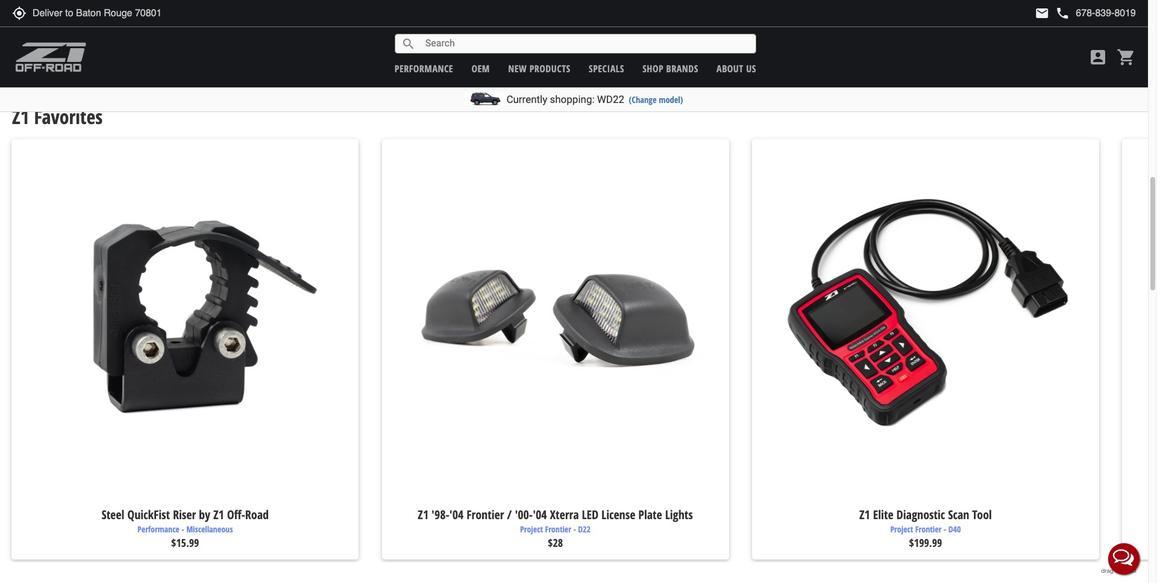 Task type: describe. For each thing, give the bounding box(es) containing it.
tool
[[973, 507, 992, 523]]

xterra
[[550, 507, 579, 523]]

oem link
[[472, 62, 490, 75]]

performance
[[395, 62, 454, 75]]

Search search field
[[416, 34, 756, 53]]

project frontier - d22 link
[[390, 524, 721, 536]]

z1 favorites
[[12, 103, 103, 129]]

win this truck shop now to get automatically entered image
[[0, 0, 1149, 74]]

led
[[582, 507, 599, 523]]

project inside "z1 elite diagnostic scan tool project frontier - d40 $199.99"
[[891, 524, 914, 536]]

2 '04 from the left
[[533, 507, 547, 523]]

my_location
[[12, 6, 27, 21]]

mail
[[1036, 6, 1050, 21]]

- inside "z1 elite diagnostic scan tool project frontier - d40 $199.99"
[[944, 524, 947, 536]]

brands
[[667, 62, 699, 75]]

to
[[1116, 567, 1121, 574]]

shop
[[643, 62, 664, 75]]

project frontier - d40 link
[[761, 524, 1091, 536]]

z1 elite diagnostic scan tool project frontier - d40 $199.99
[[860, 507, 992, 551]]

shopping_cart link
[[1114, 48, 1137, 67]]

- inside z1 '98-'04 frontier / '00-'04 xterra led license plate lights project frontier - d22 $28
[[574, 524, 576, 536]]

$28
[[548, 536, 563, 551]]

miscellaneous
[[186, 524, 233, 536]]

shop brands link
[[643, 62, 699, 75]]

riser
[[173, 507, 196, 523]]

1 horizontal spatial frontier
[[545, 524, 572, 536]]

diagnostic
[[897, 507, 946, 523]]

z1 for z1 '98-'04 frontier / '00-'04 xterra led license plate lights project frontier - d22 $28
[[418, 507, 429, 523]]

lights
[[666, 507, 693, 523]]

specials link
[[589, 62, 625, 75]]

scroll
[[1123, 567, 1137, 574]]

account_box link
[[1086, 48, 1111, 67]]

frontier inside "z1 elite diagnostic scan tool project frontier - d40 $199.99"
[[916, 524, 942, 536]]

shopping:
[[550, 93, 595, 106]]

account_box
[[1089, 48, 1108, 67]]

z1 motorsports logo image
[[15, 42, 87, 72]]

steel quickfist riser by z1 off-road performance - miscellaneous $15.99
[[102, 507, 269, 551]]

(change model) link
[[629, 94, 684, 106]]

steel
[[102, 507, 124, 523]]

d40
[[949, 524, 961, 536]]

currently shopping: wd22 (change model)
[[507, 93, 684, 106]]

'00-
[[515, 507, 533, 523]]

currently
[[507, 93, 548, 106]]

favorites
[[34, 103, 103, 129]]



Task type: locate. For each thing, give the bounding box(es) containing it.
0 horizontal spatial -
[[182, 524, 184, 536]]

- inside steel quickfist riser by z1 off-road performance - miscellaneous $15.99
[[182, 524, 184, 536]]

z1 left elite
[[860, 507, 871, 523]]

about us link
[[717, 62, 757, 75]]

(change
[[629, 94, 657, 106]]

1 - from the left
[[182, 524, 184, 536]]

shop brands
[[643, 62, 699, 75]]

license
[[602, 507, 636, 523]]

search
[[401, 36, 416, 51]]

by
[[199, 507, 210, 523]]

project inside z1 '98-'04 frontier / '00-'04 xterra led license plate lights project frontier - d22 $28
[[520, 524, 543, 536]]

1 horizontal spatial project
[[891, 524, 914, 536]]

performance link
[[395, 62, 454, 75]]

about
[[717, 62, 744, 75]]

plate
[[639, 507, 663, 523]]

-
[[182, 524, 184, 536], [574, 524, 576, 536], [944, 524, 947, 536]]

phone link
[[1056, 6, 1137, 21]]

project down elite
[[891, 524, 914, 536]]

z1 for z1 elite diagnostic scan tool project frontier - d40 $199.99
[[860, 507, 871, 523]]

products
[[530, 62, 571, 75]]

frontier up $28
[[545, 524, 572, 536]]

1 '04 from the left
[[450, 507, 464, 523]]

z1 left favorites
[[12, 103, 29, 129]]

- left d22
[[574, 524, 576, 536]]

new products
[[508, 62, 571, 75]]

us
[[747, 62, 757, 75]]

z1 left '98-
[[418, 507, 429, 523]]

mail phone
[[1036, 6, 1071, 21]]

wd22
[[597, 93, 625, 106]]

'04
[[450, 507, 464, 523], [533, 507, 547, 523]]

project
[[520, 524, 543, 536], [891, 524, 914, 536]]

shopping_cart
[[1117, 48, 1137, 67]]

0 horizontal spatial frontier
[[467, 507, 504, 523]]

phone
[[1056, 6, 1071, 21]]

project down '00-
[[520, 524, 543, 536]]

scan
[[949, 507, 970, 523]]

oem
[[472, 62, 490, 75]]

new products link
[[508, 62, 571, 75]]

/
[[507, 507, 512, 523]]

d22
[[578, 524, 591, 536]]

elite
[[874, 507, 894, 523]]

performance - miscellaneous link
[[20, 524, 350, 536]]

off-
[[227, 507, 245, 523]]

z1 for z1 favorites
[[12, 103, 29, 129]]

mail link
[[1036, 6, 1050, 21]]

1 project from the left
[[520, 524, 543, 536]]

new
[[508, 62, 527, 75]]

z1 right by
[[213, 507, 224, 523]]

z1 inside z1 '98-'04 frontier / '00-'04 xterra led license plate lights project frontier - d22 $28
[[418, 507, 429, 523]]

3 - from the left
[[944, 524, 947, 536]]

'04 up project frontier - d22 link
[[533, 507, 547, 523]]

1 horizontal spatial -
[[574, 524, 576, 536]]

z1 inside "z1 elite diagnostic scan tool project frontier - d40 $199.99"
[[860, 507, 871, 523]]

performance
[[137, 524, 180, 536]]

- up $15.99
[[182, 524, 184, 536]]

drag
[[1102, 567, 1114, 574]]

z1
[[12, 103, 29, 129], [213, 507, 224, 523], [418, 507, 429, 523], [860, 507, 871, 523]]

drag to scroll
[[1102, 567, 1137, 574]]

1 horizontal spatial '04
[[533, 507, 547, 523]]

0 horizontal spatial '04
[[450, 507, 464, 523]]

- left d40
[[944, 524, 947, 536]]

2 horizontal spatial frontier
[[916, 524, 942, 536]]

2 horizontal spatial -
[[944, 524, 947, 536]]

road
[[245, 507, 269, 523]]

frontier left /
[[467, 507, 504, 523]]

'98-
[[432, 507, 450, 523]]

z1 inside steel quickfist riser by z1 off-road performance - miscellaneous $15.99
[[213, 507, 224, 523]]

z1 '98-'04 frontier / '00-'04 xterra led license plate lights project frontier - d22 $28
[[418, 507, 693, 551]]

quickfist
[[127, 507, 170, 523]]

2 project from the left
[[891, 524, 914, 536]]

model)
[[659, 94, 684, 106]]

$199.99
[[910, 536, 943, 551]]

frontier
[[467, 507, 504, 523], [545, 524, 572, 536], [916, 524, 942, 536]]

about us
[[717, 62, 757, 75]]

$15.99
[[171, 536, 199, 551]]

2 - from the left
[[574, 524, 576, 536]]

0 horizontal spatial project
[[520, 524, 543, 536]]

specials
[[589, 62, 625, 75]]

'04 left /
[[450, 507, 464, 523]]

frontier up $199.99
[[916, 524, 942, 536]]



Task type: vqa. For each thing, say whether or not it's contained in the screenshot.
Scan
yes



